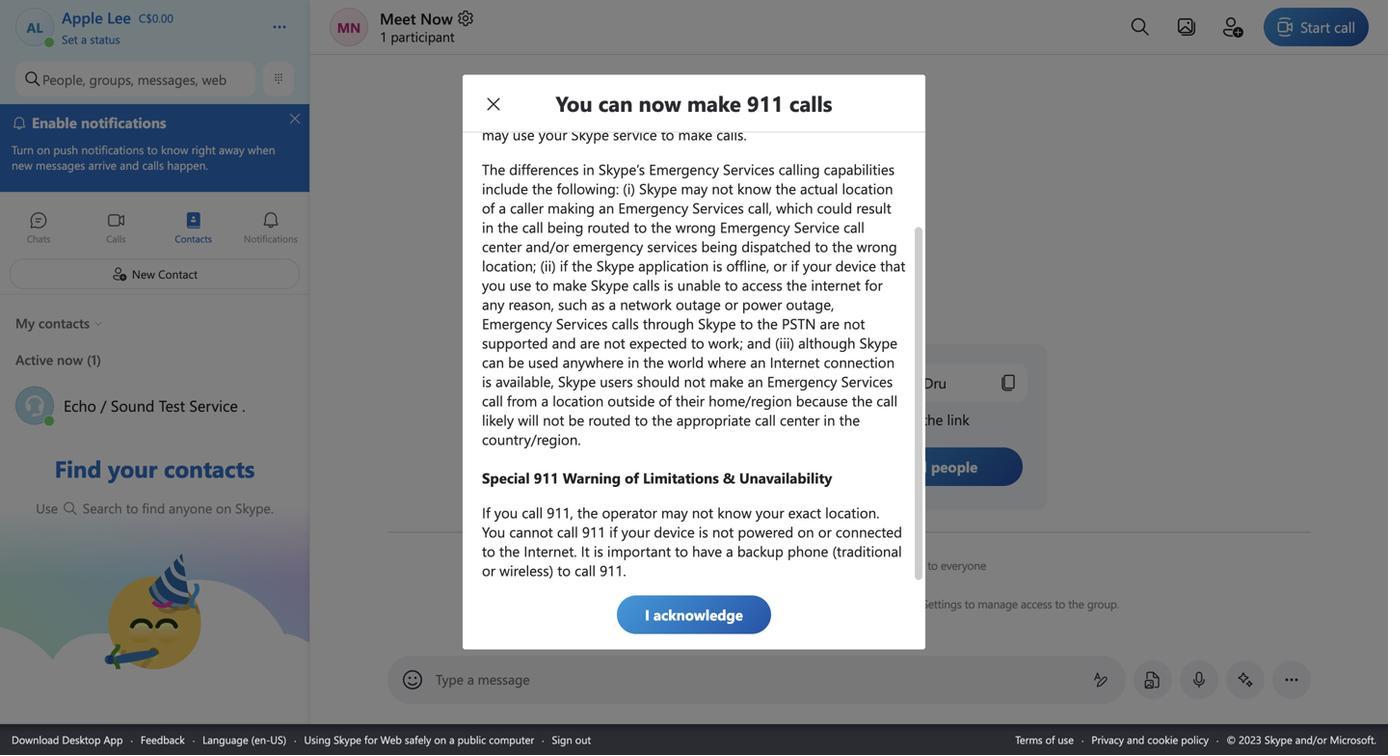 Task type: vqa. For each thing, say whether or not it's contained in the screenshot.
Cookie
yes



Task type: locate. For each thing, give the bounding box(es) containing it.
lee
[[745, 557, 762, 573], [611, 596, 628, 611]]

party
[[97, 554, 132, 574]]

a left link.
[[827, 596, 832, 611]]

0 horizontal spatial the
[[815, 557, 831, 573]]

the left group. on the right bottom
[[1069, 596, 1085, 611]]

using
[[797, 596, 824, 611]]

search to find anyone on skype.
[[79, 499, 274, 517]]

terms
[[1016, 732, 1043, 747]]

1 horizontal spatial on
[[434, 732, 447, 747]]

the left the chat
[[815, 557, 831, 573]]

status
[[90, 31, 120, 47]]

meet now button
[[380, 8, 475, 28]]

set
[[62, 31, 78, 47]]

0 vertical spatial on
[[216, 499, 232, 517]]

lee left "enabled"
[[611, 596, 628, 611]]

1 horizontal spatial the
[[1069, 596, 1085, 611]]

set a status button
[[62, 27, 253, 47]]

apple
[[713, 557, 742, 573], [579, 596, 608, 611]]

on right 'safely'
[[434, 732, 447, 747]]

sound
[[111, 395, 155, 416]]

1 horizontal spatial apple
[[713, 557, 742, 573]]

sign
[[552, 732, 573, 747]]

group.
[[1088, 596, 1120, 611]]

language (en-us) link
[[203, 732, 287, 747]]

out
[[576, 732, 591, 747]]

enabled
[[631, 596, 671, 611]]

computer
[[489, 732, 534, 747]]

go
[[858, 596, 872, 611]]

0 horizontal spatial apple
[[579, 596, 608, 611]]

lee for enabled joining this conversation using a link. go to group settings to manage access to the group.
[[611, 596, 628, 611]]

apple lee enabled joining this conversation using a link. go to group settings to manage access to the group.
[[579, 596, 1120, 611]]

made
[[784, 557, 812, 573]]

apple left "enabled"
[[579, 596, 608, 611]]

group
[[889, 596, 920, 611]]

access
[[1021, 596, 1053, 611]]

a inside button
[[81, 31, 87, 47]]

download
[[12, 732, 59, 747]]

1 vertical spatial the
[[1069, 596, 1085, 611]]

0 vertical spatial apple
[[713, 557, 742, 573]]

lee left has
[[745, 557, 762, 573]]

web
[[202, 70, 227, 88]]

service
[[189, 395, 238, 416]]

1 vertical spatial on
[[434, 732, 447, 747]]

a left public
[[449, 732, 455, 747]]

now
[[420, 8, 453, 28]]

people,
[[42, 70, 86, 88]]

search
[[83, 499, 122, 517]]

apple up this
[[713, 557, 742, 573]]

apple for apple lee has made the chat history visible to everyone
[[713, 557, 742, 573]]

app
[[104, 732, 123, 747]]

1 vertical spatial lee
[[611, 596, 628, 611]]

1 vertical spatial apple
[[579, 596, 608, 611]]

0 horizontal spatial lee
[[611, 596, 628, 611]]

active now group
[[0, 345, 310, 434]]

tab list
[[0, 203, 310, 256]]

to left "find"
[[126, 499, 138, 517]]

this
[[711, 596, 728, 611]]

has
[[765, 557, 781, 573]]

the
[[815, 557, 831, 573], [1069, 596, 1085, 611]]

find
[[142, 499, 165, 517]]

terms of use
[[1016, 732, 1074, 747]]

a
[[81, 31, 87, 47], [827, 596, 832, 611], [467, 670, 474, 688], [449, 732, 455, 747]]

0 vertical spatial the
[[815, 557, 831, 573]]

0 vertical spatial lee
[[745, 557, 762, 573]]

terms of use link
[[1016, 732, 1074, 747]]

messages,
[[138, 70, 198, 88]]

feedback link
[[141, 732, 185, 747]]

feedback
[[141, 732, 185, 747]]

policy
[[1182, 732, 1209, 747]]

1 horizontal spatial lee
[[745, 557, 762, 573]]

public
[[458, 732, 486, 747]]

on left skype.
[[216, 499, 232, 517]]

joining
[[674, 596, 708, 611]]

on
[[216, 499, 232, 517], [434, 732, 447, 747]]

lee for has made the chat history visible to everyone
[[745, 557, 762, 573]]

a right set
[[81, 31, 87, 47]]

conversation
[[731, 596, 794, 611]]

to
[[126, 499, 138, 517], [928, 557, 938, 573], [875, 596, 886, 611], [965, 596, 975, 611], [1056, 596, 1066, 611]]

web
[[381, 732, 402, 747]]

0 horizontal spatial on
[[216, 499, 232, 517]]

to right access
[[1056, 596, 1066, 611]]

privacy and cookie policy link
[[1092, 732, 1209, 747]]

of
[[1046, 732, 1055, 747]]

skype.
[[235, 499, 274, 517]]



Task type: describe. For each thing, give the bounding box(es) containing it.
language (en-us)
[[203, 732, 287, 747]]

Type a message text field
[[436, 670, 1078, 690]]

sign out
[[552, 732, 591, 747]]

using skype for web safely on a public computer
[[304, 732, 534, 747]]

safely
[[405, 732, 431, 747]]

anyone
[[169, 499, 212, 517]]

echo / sound test service .
[[64, 395, 246, 416]]

to right go
[[875, 596, 886, 611]]

groups,
[[89, 70, 134, 88]]

desktop
[[62, 732, 101, 747]]

(en-
[[251, 732, 270, 747]]

sign out link
[[552, 732, 591, 747]]

to right visible
[[928, 557, 938, 573]]

settings
[[923, 596, 962, 611]]

manage
[[978, 596, 1018, 611]]

cookie
[[1148, 732, 1179, 747]]

us)
[[270, 732, 287, 747]]

type a message
[[436, 670, 530, 688]]

link.
[[835, 596, 855, 611]]

people, groups, messages, web button
[[15, 62, 256, 96]]

.
[[242, 395, 246, 416]]

using skype for web safely on a public computer link
[[304, 732, 534, 747]]

privacy and cookie policy
[[1092, 732, 1209, 747]]

test
[[159, 395, 185, 416]]

privacy
[[1092, 732, 1125, 747]]

using
[[304, 732, 331, 747]]

message
[[478, 670, 530, 688]]

a right type
[[467, 670, 474, 688]]

history
[[858, 557, 892, 573]]

visible
[[895, 557, 925, 573]]

skype
[[334, 732, 362, 747]]

meet
[[380, 8, 416, 28]]

people, groups, messages, web
[[42, 70, 227, 88]]

download desktop app
[[12, 732, 123, 747]]

apple lee has made the chat history visible to everyone
[[713, 557, 987, 573]]

apple for apple lee enabled joining this conversation using a link. go to group settings to manage access to the group.
[[579, 596, 608, 611]]

for
[[364, 732, 378, 747]]

set a status
[[62, 31, 120, 47]]

use
[[36, 499, 62, 517]]

and
[[1128, 732, 1145, 747]]

meet now
[[380, 8, 453, 28]]

type
[[436, 670, 464, 688]]

language
[[203, 732, 248, 747]]

chat
[[834, 557, 855, 573]]

echo
[[64, 395, 96, 416]]

use
[[1058, 732, 1074, 747]]

to right settings
[[965, 596, 975, 611]]

download desktop app link
[[12, 732, 123, 747]]

everyone
[[941, 557, 987, 573]]

/
[[101, 395, 107, 416]]



